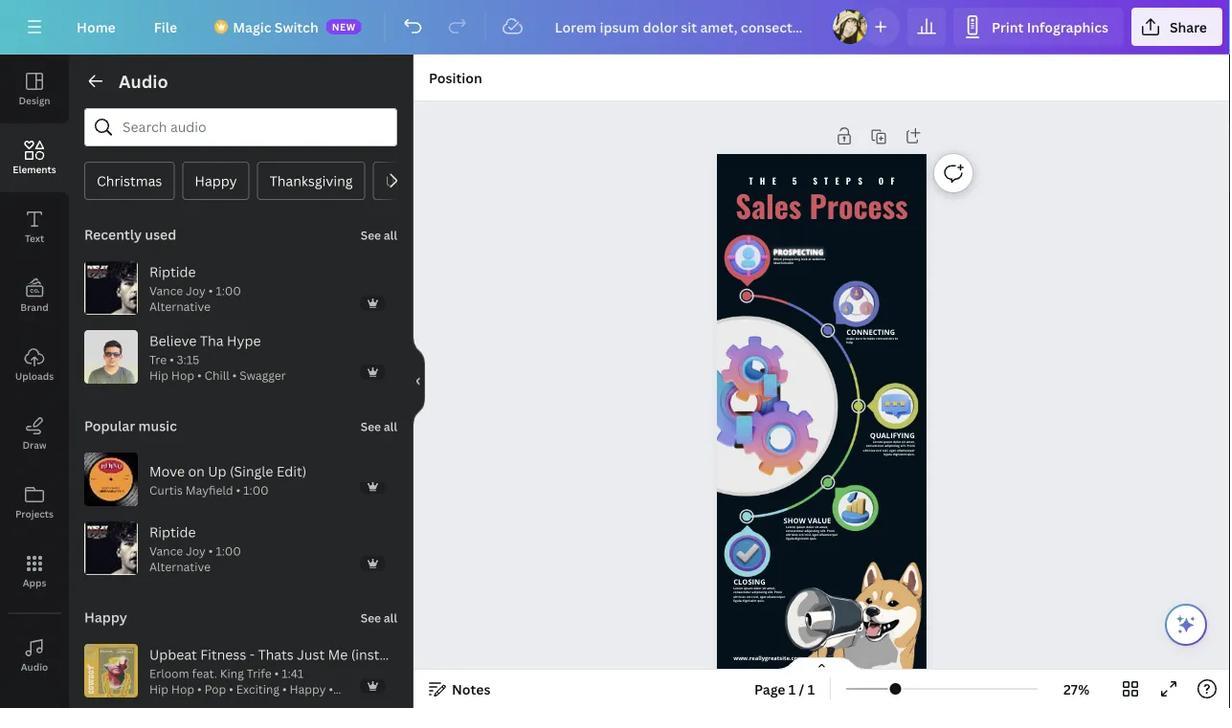 Task type: locate. For each thing, give the bounding box(es) containing it.
lorem ipsum dolor sit amet, consectetur adipiscing elit. proin ultricies orci nisl, eget ullamcorper ligula dignissim quis.
[[864, 440, 916, 456], [786, 525, 838, 541], [734, 587, 786, 603]]

2 alternative from the top
[[149, 560, 211, 575]]

recently
[[84, 226, 142, 244]]

0 vertical spatial nisl,
[[883, 448, 889, 453]]

orci down the show value
[[799, 533, 805, 537]]

1 hop from the top
[[171, 368, 195, 384]]

amet,
[[907, 440, 916, 445], [820, 525, 829, 529], [767, 587, 776, 591]]

2 vertical spatial see all
[[361, 611, 397, 626]]

curtis mayfield • 1:00
[[149, 483, 269, 498]]

see all down upbeat button
[[361, 227, 397, 243]]

1 vertical spatial ligula
[[786, 537, 795, 541]]

1 see all button from the top
[[359, 216, 399, 254]]

0 vertical spatial proin
[[908, 444, 916, 449]]

canva assistant image
[[1175, 614, 1198, 637]]

orci
[[877, 448, 882, 453], [799, 533, 805, 537], [747, 595, 753, 599]]

the
[[750, 174, 784, 187]]

nisl, down the show value
[[806, 533, 812, 537]]

1:00 down (single
[[243, 483, 269, 498]]

0 horizontal spatial happy button
[[82, 599, 129, 637]]

home link
[[61, 8, 131, 46]]

ligula down the show
[[786, 537, 795, 541]]

1 vertical spatial happy
[[84, 609, 127, 627]]

pop
[[205, 682, 226, 698]]

proin down qualifying
[[908, 444, 916, 449]]

all
[[384, 227, 397, 243], [384, 419, 397, 435], [384, 611, 397, 626]]

1 horizontal spatial amet,
[[820, 525, 829, 529]]

value
[[808, 516, 832, 526]]

joy
[[186, 283, 206, 299], [186, 543, 206, 559]]

1 all from the top
[[384, 227, 397, 243]]

alternative
[[149, 299, 211, 315], [149, 560, 211, 575]]

2 vertical spatial lorem ipsum dolor sit amet, consectetur adipiscing elit. proin ultricies orci nisl, eget ullamcorper ligula dignissim quis.
[[734, 587, 786, 603]]

ipsum
[[884, 440, 893, 445], [797, 525, 806, 529], [744, 587, 754, 591]]

elit. down value
[[821, 529, 827, 533]]

2 horizontal spatial happy
[[290, 682, 326, 698]]

proin
[[908, 444, 916, 449], [827, 529, 835, 533], [775, 591, 783, 595]]

switch
[[275, 18, 319, 36]]

vance joy • 1:00 alternative for 1st alternative, 60 seconds element
[[149, 283, 241, 315]]

0 horizontal spatial to
[[863, 337, 867, 341]]

0 vertical spatial joy
[[186, 283, 206, 299]]

vance up believe
[[149, 283, 183, 299]]

eget down qualifying
[[890, 448, 896, 453]]

1 vertical spatial dignissim
[[795, 537, 810, 541]]

1 vertical spatial dolor
[[807, 525, 815, 529]]

0 horizontal spatial make
[[847, 337, 855, 341]]

1 vertical spatial joy
[[186, 543, 206, 559]]

27%
[[1064, 681, 1090, 699]]

proin up www.reallygreatsite.com
[[775, 591, 783, 595]]

1 horizontal spatial sit
[[815, 525, 819, 529]]

adipiscing down the show value
[[805, 529, 820, 533]]

2 riptide from the top
[[149, 523, 196, 542]]

1 see all from the top
[[361, 227, 397, 243]]

ligula down closing
[[734, 599, 742, 603]]

1:00
[[216, 283, 241, 299], [243, 483, 269, 498], [216, 543, 241, 559]]

eget down value
[[813, 533, 819, 537]]

1 vertical spatial hop
[[171, 682, 195, 698]]

closing
[[734, 578, 766, 587]]

1 vertical spatial ipsum
[[797, 525, 806, 529]]

0 vertical spatial eget
[[890, 448, 896, 453]]

adipiscing down qualifying
[[885, 444, 900, 449]]

3 see all from the top
[[361, 611, 397, 626]]

0 vertical spatial see
[[361, 227, 381, 243]]

riptide down curtis
[[149, 523, 196, 542]]

alternative down curtis
[[149, 560, 211, 575]]

0 horizontal spatial dignissim
[[743, 599, 757, 603]]

see all button for believe tha hype
[[359, 216, 399, 254]]

on
[[188, 463, 205, 481]]

0 vertical spatial consectetur
[[867, 444, 884, 449]]

christmas
[[97, 172, 162, 190]]

1 horizontal spatial to
[[895, 337, 899, 341]]

2 hop from the top
[[171, 682, 195, 698]]

2 vertical spatial consectetur
[[734, 591, 752, 595]]

1 horizontal spatial dignissim
[[795, 537, 810, 541]]

quis. down the show value
[[810, 537, 817, 541]]

0 vertical spatial lorem ipsum dolor sit amet, consectetur adipiscing elit. proin ultricies orci nisl, eget ullamcorper ligula dignissim quis.
[[864, 440, 916, 456]]

happy
[[195, 172, 237, 190], [84, 609, 127, 627], [290, 682, 326, 698]]

0 vertical spatial sit
[[902, 440, 906, 445]]

happy button right audio button
[[82, 599, 129, 637]]

1
[[789, 681, 796, 699], [808, 681, 815, 699]]

vance down curtis
[[149, 543, 183, 559]]

0 vertical spatial ipsum
[[884, 440, 893, 445]]

2 vertical spatial dignissim
[[743, 599, 757, 603]]

riptide down used
[[149, 263, 196, 281]]

linkedin
[[782, 261, 794, 265]]

2 vertical spatial orci
[[747, 595, 753, 599]]

1:00 down mayfield
[[216, 543, 241, 559]]

1 horizontal spatial upbeat
[[386, 172, 433, 190]]

hide image
[[413, 336, 425, 428]]

connections
[[876, 337, 895, 341]]

1 vertical spatial lorem
[[786, 525, 796, 529]]

upbeat inside button
[[386, 172, 433, 190]]

audio
[[119, 69, 168, 93], [21, 661, 48, 674]]

quis. down qualifying
[[908, 452, 916, 456]]

recently used button
[[82, 216, 178, 254]]

0 horizontal spatial upbeat
[[149, 646, 197, 664]]

0 horizontal spatial ligula
[[734, 599, 742, 603]]

audio button
[[0, 622, 69, 691]]

file button
[[139, 8, 193, 46]]

0 vertical spatial happy
[[195, 172, 237, 190]]

see all button
[[359, 216, 399, 254], [359, 407, 399, 445], [359, 599, 399, 637]]

0 vertical spatial hop
[[171, 368, 195, 384]]

1 horizontal spatial 1
[[808, 681, 815, 699]]

upbeat fitness - thats just me (instrumental)
[[149, 646, 443, 664]]

side panel tab list
[[0, 55, 69, 709]]

dolor
[[894, 440, 902, 445], [807, 525, 815, 529], [754, 587, 762, 591]]

0 vertical spatial alternative
[[149, 299, 211, 315]]

happy inside erloom feat. king trife • 1:41 hip hop • pop • exciting • happy • inspiring
[[290, 682, 326, 698]]

1 vertical spatial alternative, 60 seconds element
[[149, 543, 241, 576]]

to right 'sure' on the top of the page
[[863, 337, 867, 341]]

adipiscing
[[885, 444, 900, 449], [805, 529, 820, 533], [753, 591, 768, 595]]

1 vertical spatial ullamcorper
[[820, 533, 838, 537]]

projects button
[[0, 468, 69, 537]]

videos image
[[0, 691, 69, 709]]

1 alternative from the top
[[149, 299, 211, 315]]

1 left /
[[789, 681, 796, 699]]

alternative up believe
[[149, 299, 211, 315]]

0 horizontal spatial 1
[[789, 681, 796, 699]]

make right 'sure' on the top of the page
[[867, 337, 876, 341]]

/
[[799, 681, 805, 699]]

0 vertical spatial adipiscing
[[885, 444, 900, 449]]

2 make from the left
[[867, 337, 876, 341]]

1 horizontal spatial ipsum
[[797, 525, 806, 529]]

hip inside tre • 3:15 hip hop • chill • swagger
[[149, 368, 169, 384]]

0 horizontal spatial amet,
[[767, 587, 776, 591]]

hop up inspiring
[[171, 682, 195, 698]]

2 joy from the top
[[186, 543, 206, 559]]

1 make from the left
[[847, 337, 855, 341]]

dignissim down qualifying
[[893, 452, 908, 456]]

believe
[[149, 332, 197, 350]]

to right connections
[[895, 337, 899, 341]]

1 vance joy • 1:00 alternative from the top
[[149, 283, 241, 315]]

steps
[[813, 174, 870, 187]]

websites
[[813, 257, 826, 261]]

erloom feat. king trife • 1:41 hip hop • pop • exciting • happy • inspiring
[[149, 666, 333, 709]]

0 vertical spatial all
[[384, 227, 397, 243]]

1 horizontal spatial elit.
[[821, 529, 827, 533]]

elements
[[13, 163, 56, 176]]

2 vertical spatial elit.
[[768, 591, 774, 595]]

1 vertical spatial sit
[[815, 525, 819, 529]]

alternative, 60 seconds element down curtis mayfield • 1:00
[[149, 543, 241, 576]]

notes
[[452, 681, 491, 699]]

all up (instrumental)
[[384, 611, 397, 626]]

2 vertical spatial dolor
[[754, 587, 762, 591]]

2 see from the top
[[361, 419, 381, 435]]

0 horizontal spatial lorem ipsum dolor sit amet, consectetur adipiscing elit. proin ultricies orci nisl, eget ullamcorper ligula dignissim quis.
[[734, 587, 786, 603]]

hip hop, chill, swagger, 195 seconds element
[[149, 352, 286, 384]]

1 horizontal spatial lorem ipsum dolor sit amet, consectetur adipiscing elit. proin ultricies orci nisl, eget ullamcorper ligula dignissim quis.
[[786, 525, 838, 541]]

hop down 3:15 on the left of the page
[[171, 368, 195, 384]]

audio up 'videos' image
[[21, 661, 48, 674]]

dignissim down closing
[[743, 599, 757, 603]]

1 1 from the left
[[789, 681, 796, 699]]

print
[[992, 18, 1024, 36]]

connecting
[[847, 327, 896, 337]]

0 horizontal spatial ullamcorper
[[768, 595, 786, 599]]

1 vertical spatial see all button
[[359, 407, 399, 445]]

dignissim down the show value
[[795, 537, 810, 541]]

main menu bar
[[0, 0, 1231, 55]]

ultricies
[[864, 448, 876, 453], [786, 533, 799, 537], [734, 595, 746, 599]]

Design title text field
[[540, 8, 824, 46]]

happy down search audio search field
[[195, 172, 237, 190]]

joy down curtis mayfield • 1:00
[[186, 543, 206, 559]]

0 horizontal spatial adipiscing
[[753, 591, 768, 595]]

happy down 1:41 on the left bottom of page
[[290, 682, 326, 698]]

1 vertical spatial see
[[361, 419, 381, 435]]

1 to from the left
[[863, 337, 867, 341]]

sales
[[736, 182, 802, 228]]

0 vertical spatial dolor
[[894, 440, 902, 445]]

nisl, down closing
[[753, 595, 759, 599]]

quis. down closing
[[758, 599, 765, 603]]

27% button
[[1046, 674, 1108, 705]]

2 hip from the top
[[149, 682, 169, 698]]

0 vertical spatial hip
[[149, 368, 169, 384]]

see all up (instrumental)
[[361, 611, 397, 626]]

2 vance from the top
[[149, 543, 183, 559]]

audio down file
[[119, 69, 168, 93]]

2 horizontal spatial ullamcorper
[[897, 448, 916, 453]]

hop
[[171, 368, 195, 384], [171, 682, 195, 698]]

0 vertical spatial happy button
[[182, 162, 250, 200]]

see left hide image
[[361, 419, 381, 435]]

erloom
[[149, 666, 189, 682]]

1 vertical spatial elit.
[[821, 529, 827, 533]]

all left hide image
[[384, 419, 397, 435]]

ligula
[[884, 452, 893, 456], [786, 537, 795, 541], [734, 599, 742, 603]]

0 vertical spatial vance joy • 1:00 alternative
[[149, 283, 241, 315]]

elit. down qualifying
[[901, 444, 907, 449]]

when
[[774, 257, 782, 261]]

ultricies down qualifying
[[864, 448, 876, 453]]

consectetur down closing
[[734, 591, 752, 595]]

see down upbeat button
[[361, 227, 381, 243]]

2 all from the top
[[384, 419, 397, 435]]

1 right /
[[808, 681, 815, 699]]

quis.
[[908, 452, 916, 456], [810, 537, 817, 541], [758, 599, 765, 603]]

nisl, down qualifying
[[883, 448, 889, 453]]

2 alternative, 60 seconds element from the top
[[149, 543, 241, 576]]

vance joy • 1:00 alternative down curtis mayfield • 1:00
[[149, 543, 241, 575]]

1 vertical spatial riptide
[[149, 523, 196, 542]]

orci down closing
[[747, 595, 753, 599]]

consectetur down the show
[[786, 529, 804, 533]]

proin down value
[[827, 529, 835, 533]]

1 hip from the top
[[149, 368, 169, 384]]

1 vertical spatial vance
[[149, 543, 183, 559]]

ultricies down closing
[[734, 595, 746, 599]]

1 horizontal spatial adipiscing
[[805, 529, 820, 533]]

elit. up www.reallygreatsite.com
[[768, 591, 774, 595]]

upbeat
[[386, 172, 433, 190], [149, 646, 197, 664]]

1:00 up hype on the top
[[216, 283, 241, 299]]

see for believe tha hype
[[361, 227, 381, 243]]

1 vertical spatial orci
[[799, 533, 805, 537]]

ullamcorper
[[897, 448, 916, 453], [820, 533, 838, 537], [768, 595, 786, 599]]

2 horizontal spatial amet,
[[907, 440, 916, 445]]

see all button down upbeat button
[[359, 216, 399, 254]]

see all left hide image
[[361, 419, 397, 435]]

ultricies down the show
[[786, 533, 799, 537]]

2 vance joy • 1:00 alternative from the top
[[149, 543, 241, 575]]

ligula down qualifying
[[884, 452, 893, 456]]

lorem
[[873, 440, 883, 445], [786, 525, 796, 529], [734, 587, 744, 591]]

orci down qualifying
[[877, 448, 882, 453]]

joy up believe tha hype
[[186, 283, 206, 299]]

1 see from the top
[[361, 227, 381, 243]]

happy right audio button
[[84, 609, 127, 627]]

ullamcorper up www.reallygreatsite.com
[[768, 595, 786, 599]]

show
[[784, 516, 806, 526]]

make left 'sure' on the top of the page
[[847, 337, 855, 341]]

ullamcorper down qualifying
[[897, 448, 916, 453]]

all down upbeat button
[[384, 227, 397, 243]]

consectetur down qualifying
[[867, 444, 884, 449]]

christmas button
[[84, 162, 175, 200]]

• down "me"
[[329, 682, 333, 698]]

0 vertical spatial audio
[[119, 69, 168, 93]]

2 see all button from the top
[[359, 407, 399, 445]]

alternative, 60 seconds element
[[149, 283, 241, 315], [149, 543, 241, 576]]

1 vertical spatial all
[[384, 419, 397, 435]]

1 riptide from the top
[[149, 263, 196, 281]]

0 vertical spatial vance
[[149, 283, 183, 299]]

2 vertical spatial see
[[361, 611, 381, 626]]

show value
[[784, 516, 832, 526]]

1 horizontal spatial ligula
[[786, 537, 795, 541]]

see all button up (instrumental)
[[359, 599, 399, 637]]

Search audio search field
[[123, 109, 359, 146]]

hop inside erloom feat. king trife • 1:41 hip hop • pop • exciting • happy • inspiring
[[171, 682, 195, 698]]

0 horizontal spatial orci
[[747, 595, 753, 599]]

2 see all from the top
[[361, 419, 397, 435]]

(single
[[230, 463, 273, 481]]

vance joy • 1:00 alternative up believe tha hype
[[149, 283, 241, 315]]

uploads button
[[0, 330, 69, 399]]

alternative, 60 seconds element up believe tha hype
[[149, 283, 241, 315]]

see up (instrumental)
[[361, 611, 381, 626]]

hip down erloom
[[149, 682, 169, 698]]

riptide
[[149, 263, 196, 281], [149, 523, 196, 542]]

• down 1:41 on the left bottom of page
[[282, 682, 287, 698]]

sure
[[856, 337, 863, 341]]

page 1 / 1
[[755, 681, 815, 699]]

2 horizontal spatial proin
[[908, 444, 916, 449]]

eget down closing
[[760, 595, 767, 599]]

2 vertical spatial nisl,
[[753, 595, 759, 599]]

2 vertical spatial sit
[[763, 587, 767, 591]]

3 see from the top
[[361, 611, 381, 626]]

0 vertical spatial see all button
[[359, 216, 399, 254]]

vance
[[149, 283, 183, 299], [149, 543, 183, 559]]

of
[[879, 174, 902, 187]]

1 vertical spatial hip
[[149, 682, 169, 698]]

2 horizontal spatial orci
[[877, 448, 882, 453]]

hip down tre
[[149, 368, 169, 384]]

see all button left hide image
[[359, 407, 399, 445]]

1 vertical spatial vance joy • 1:00 alternative
[[149, 543, 241, 575]]

happy for happy button to the bottom
[[84, 609, 127, 627]]

just
[[297, 646, 325, 664]]

adipiscing down closing
[[753, 591, 768, 595]]

0 vertical spatial alternative, 60 seconds element
[[149, 283, 241, 315]]

ullamcorper down value
[[820, 533, 838, 537]]

happy button down search audio search field
[[182, 162, 250, 200]]



Task type: vqa. For each thing, say whether or not it's contained in the screenshot.
Bob Builder "icon"
no



Task type: describe. For each thing, give the bounding box(es) containing it.
1 horizontal spatial dolor
[[807, 525, 815, 529]]

print infographics button
[[954, 8, 1124, 46]]

3:15
[[177, 352, 199, 368]]

make sure to make connections to help
[[847, 337, 899, 345]]

sales process
[[736, 182, 909, 228]]

file
[[154, 18, 177, 36]]

• up tha
[[209, 283, 213, 299]]

(instrumental)
[[351, 646, 443, 664]]

popular music button
[[82, 407, 179, 445]]

liked
[[774, 261, 781, 265]]

3 all from the top
[[384, 611, 397, 626]]

fitness
[[200, 646, 246, 664]]

0 vertical spatial amet,
[[907, 440, 916, 445]]

2 1 from the left
[[808, 681, 815, 699]]

1 horizontal spatial nisl,
[[806, 533, 812, 537]]

• left 1:41 on the left bottom of page
[[275, 666, 279, 682]]

hip inside erloom feat. king trife • 1:41 hip hop • pop • exciting • happy • inspiring
[[149, 682, 169, 698]]

thanksgiving
[[270, 172, 353, 190]]

0 horizontal spatial proin
[[775, 591, 783, 595]]

1 vance from the top
[[149, 283, 183, 299]]

2 vertical spatial ligula
[[734, 599, 742, 603]]

edit)
[[277, 463, 307, 481]]

design button
[[0, 55, 69, 124]]

see all for believe tha hype
[[361, 227, 397, 243]]

print infographics
[[992, 18, 1109, 36]]

• right tre
[[170, 352, 174, 368]]

page
[[755, 681, 786, 699]]

2 vertical spatial quis.
[[758, 599, 765, 603]]

tre • 3:15 hip hop • chill • swagger
[[149, 352, 286, 384]]

2 vertical spatial ultricies
[[734, 595, 746, 599]]

tre
[[149, 352, 167, 368]]

audio inside button
[[21, 661, 48, 674]]

new
[[332, 20, 356, 33]]

3 see all button from the top
[[359, 599, 399, 637]]

at
[[809, 257, 812, 261]]

2 vertical spatial ullamcorper
[[768, 595, 786, 599]]

believe tha hype
[[149, 332, 261, 350]]

mayfield
[[186, 483, 233, 498]]

2 horizontal spatial ultricies
[[864, 448, 876, 453]]

chill
[[205, 368, 230, 384]]

1 vertical spatial lorem ipsum dolor sit amet, consectetur adipiscing elit. proin ultricies orci nisl, eget ullamcorper ligula dignissim quis.
[[786, 525, 838, 541]]

2 vertical spatial adipiscing
[[753, 591, 768, 595]]

1 vertical spatial 1:00
[[243, 483, 269, 498]]

curtis
[[149, 483, 183, 498]]

vance joy • 1:00 alternative for 2nd alternative, 60 seconds element from the top of the page
[[149, 543, 241, 575]]

1 vertical spatial proin
[[827, 529, 835, 533]]

1 joy from the top
[[186, 283, 206, 299]]

all for riptide
[[384, 419, 397, 435]]

move on up (single edit)
[[149, 463, 307, 481]]

thats
[[258, 646, 294, 664]]

5
[[793, 174, 804, 187]]

2 horizontal spatial sit
[[902, 440, 906, 445]]

1 horizontal spatial consectetur
[[786, 529, 804, 533]]

2 horizontal spatial lorem
[[873, 440, 883, 445]]

1 alternative, 60 seconds element from the top
[[149, 283, 241, 315]]

2 horizontal spatial nisl,
[[883, 448, 889, 453]]

popular
[[84, 417, 135, 435]]

prospecting
[[783, 257, 801, 261]]

trife
[[247, 666, 272, 682]]

1 horizontal spatial audio
[[119, 69, 168, 93]]

apps
[[23, 577, 46, 590]]

hop inside tre • 3:15 hip hop • chill • swagger
[[171, 368, 195, 384]]

when prospecting look at websites liked linkedin
[[774, 257, 826, 265]]

2 horizontal spatial dolor
[[894, 440, 902, 445]]

1 horizontal spatial lorem
[[786, 525, 796, 529]]

• down mayfield
[[209, 543, 213, 559]]

move
[[149, 463, 185, 481]]

1 horizontal spatial ultricies
[[786, 533, 799, 537]]

king
[[220, 666, 244, 682]]

swagger
[[240, 368, 286, 384]]

0 horizontal spatial elit.
[[768, 591, 774, 595]]

elements button
[[0, 124, 69, 193]]

1 horizontal spatial quis.
[[810, 537, 817, 541]]

qualifying
[[871, 431, 916, 441]]

show pages image
[[776, 657, 868, 672]]

-
[[250, 646, 255, 664]]

music
[[138, 417, 177, 435]]

text
[[25, 232, 44, 245]]

0 horizontal spatial nisl,
[[753, 595, 759, 599]]

projects
[[15, 508, 54, 521]]

prospecting
[[774, 248, 824, 257]]

share button
[[1132, 8, 1223, 46]]

thanksgiving button
[[257, 162, 365, 200]]

• right pop in the left bottom of the page
[[229, 682, 234, 698]]

notes button
[[421, 674, 499, 705]]

2 horizontal spatial elit.
[[901, 444, 907, 449]]

0 vertical spatial ligula
[[884, 452, 893, 456]]

0 horizontal spatial ipsum
[[744, 587, 754, 591]]

happy for happy button to the right
[[195, 172, 237, 190]]

• right chill
[[232, 368, 237, 384]]

0 vertical spatial dignissim
[[893, 452, 908, 456]]

upbeat button
[[373, 162, 446, 200]]

popular music
[[84, 417, 177, 435]]

tha
[[200, 332, 224, 350]]

• down move on up (single edit)
[[236, 483, 241, 498]]

position button
[[421, 62, 490, 93]]

help
[[847, 341, 853, 345]]

1 vertical spatial happy button
[[82, 599, 129, 637]]

1:41
[[282, 666, 304, 682]]

1 horizontal spatial happy button
[[182, 162, 250, 200]]

up
[[208, 463, 227, 481]]

0 horizontal spatial eget
[[760, 595, 767, 599]]

0 horizontal spatial sit
[[763, 587, 767, 591]]

home
[[77, 18, 116, 36]]

upbeat for upbeat
[[386, 172, 433, 190]]

upbeat for upbeat fitness - thats just me (instrumental)
[[149, 646, 197, 664]]

2 horizontal spatial eget
[[890, 448, 896, 453]]

design
[[19, 94, 50, 107]]

uploads
[[15, 370, 54, 383]]

me
[[328, 646, 348, 664]]

0 horizontal spatial lorem
[[734, 587, 744, 591]]

feat.
[[192, 666, 217, 682]]

0 vertical spatial 1:00
[[216, 283, 241, 299]]

see for riptide
[[361, 419, 381, 435]]

1 horizontal spatial ullamcorper
[[820, 533, 838, 537]]

draw button
[[0, 399, 69, 468]]

share
[[1170, 18, 1208, 36]]

inspiring
[[149, 698, 198, 709]]

apps button
[[0, 537, 69, 606]]

text button
[[0, 193, 69, 261]]

hype
[[227, 332, 261, 350]]

1 vertical spatial amet,
[[820, 525, 829, 529]]

2 horizontal spatial adipiscing
[[885, 444, 900, 449]]

magic
[[233, 18, 272, 36]]

infographics
[[1027, 18, 1109, 36]]

• left chill
[[197, 368, 202, 384]]

2 horizontal spatial quis.
[[908, 452, 916, 456]]

see all button for riptide
[[359, 407, 399, 445]]

2 to from the left
[[895, 337, 899, 341]]

2 horizontal spatial consectetur
[[867, 444, 884, 449]]

all for believe tha hype
[[384, 227, 397, 243]]

hip hop, pop, exciting, happy, inspiring, 101 seconds element
[[149, 666, 382, 709]]

brand button
[[0, 261, 69, 330]]

• left pop in the left bottom of the page
[[197, 682, 202, 698]]

brand
[[20, 301, 49, 314]]

draw
[[22, 439, 47, 452]]

1 vertical spatial eget
[[813, 533, 819, 537]]

0 vertical spatial ullamcorper
[[897, 448, 916, 453]]

1 vertical spatial adipiscing
[[805, 529, 820, 533]]

see all for riptide
[[361, 419, 397, 435]]

2 vertical spatial 1:00
[[216, 543, 241, 559]]

position
[[429, 68, 482, 87]]

used
[[145, 226, 176, 244]]



